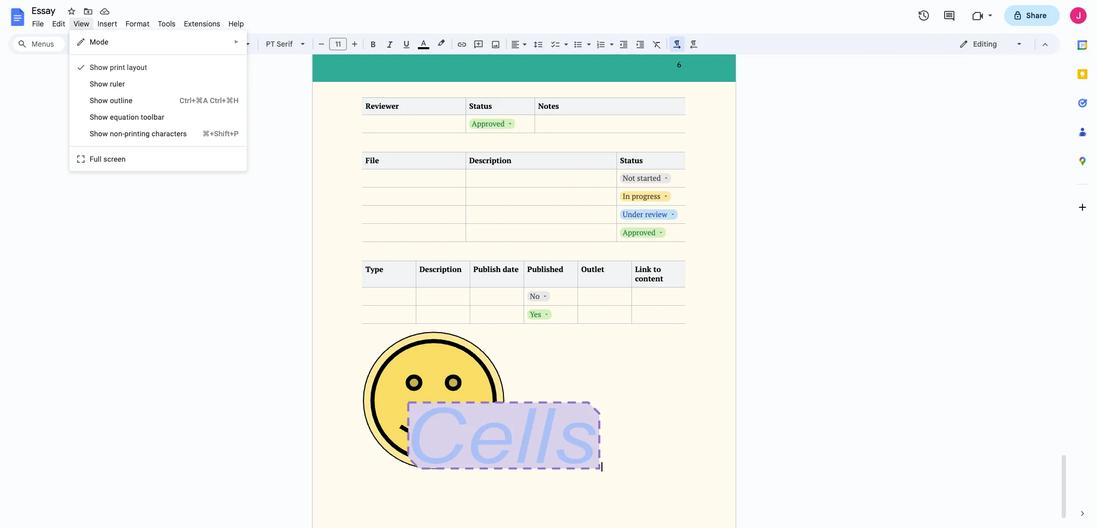 Task type: describe. For each thing, give the bounding box(es) containing it.
r
[[110, 80, 113, 88]]

insert menu item
[[94, 18, 121, 30]]

u
[[94, 155, 98, 163]]

share
[[1027, 11, 1048, 20]]

m
[[90, 38, 96, 46]]

editing
[[974, 39, 998, 49]]

extensions menu item
[[180, 18, 225, 30]]

show print layout p element
[[90, 63, 150, 72]]

show e quation toolbar
[[90, 113, 164, 121]]

ode
[[96, 38, 109, 46]]

f u ll screen
[[90, 155, 126, 163]]

uler
[[113, 80, 125, 88]]

font list. pt serif selected. option
[[266, 37, 295, 51]]

ll
[[98, 155, 102, 163]]

Font size field
[[329, 38, 351, 51]]

ctrl+⌘a
[[180, 97, 208, 105]]

quation
[[114, 113, 139, 121]]

format menu item
[[121, 18, 154, 30]]

show r uler
[[90, 80, 125, 88]]

editing button
[[953, 36, 1031, 52]]

pt
[[266, 39, 275, 49]]

⌘+shift+p element
[[190, 129, 239, 139]]

layout
[[127, 63, 147, 72]]

►
[[234, 39, 239, 45]]

view
[[74, 19, 89, 29]]

show p rint layout
[[90, 63, 147, 72]]

ctrl+⌘a ctrl+⌘h
[[180, 97, 239, 105]]

n
[[124, 97, 129, 105]]

show outline n element
[[90, 97, 136, 105]]

extensions
[[184, 19, 220, 29]]

edit
[[52, 19, 65, 29]]

file
[[32, 19, 44, 29]]

⌘+shift+p
[[203, 130, 239, 138]]

ctrl+⌘h
[[210, 97, 239, 105]]

s how non-printing characters
[[90, 130, 187, 138]]

edit menu item
[[48, 18, 69, 30]]

p
[[110, 63, 114, 72]]

help
[[229, 19, 244, 29]]

full screen u element
[[90, 155, 129, 163]]

tab list inside menu bar banner
[[1069, 31, 1098, 500]]

show non-printing characters s element
[[90, 130, 190, 138]]



Task type: vqa. For each thing, say whether or not it's contained in the screenshot.
Zoom text field
no



Task type: locate. For each thing, give the bounding box(es) containing it.
Menus field
[[13, 37, 65, 51]]

show for show e quation toolbar
[[90, 113, 108, 121]]

0 horizontal spatial e
[[110, 113, 114, 121]]

1 horizontal spatial e
[[129, 97, 133, 105]]

text color image
[[418, 37, 430, 49]]

Star checkbox
[[64, 4, 79, 19]]

show
[[90, 63, 108, 72], [90, 80, 108, 88], [90, 97, 108, 105], [90, 113, 108, 121]]

screen
[[103, 155, 126, 163]]

e
[[129, 97, 133, 105], [110, 113, 114, 121]]

1 vertical spatial e
[[110, 113, 114, 121]]

menu bar containing file
[[28, 13, 248, 31]]

checklist menu image
[[562, 37, 569, 41]]

show for show r uler
[[90, 80, 108, 88]]

printing
[[125, 130, 150, 138]]

pt serif
[[266, 39, 293, 49]]

format
[[126, 19, 150, 29]]

e right outli
[[129, 97, 133, 105]]

serif
[[277, 39, 293, 49]]

toolbar
[[141, 113, 164, 121]]

4 show from the top
[[90, 113, 108, 121]]

e down show outli n e
[[110, 113, 114, 121]]

mode and view toolbar
[[952, 34, 1054, 54]]

Rename text field
[[28, 4, 61, 17]]

1 show from the top
[[90, 63, 108, 72]]

show outli n e
[[90, 97, 133, 105]]

line & paragraph spacing image
[[533, 37, 545, 51]]

show ruler r element
[[90, 80, 128, 88]]

non-
[[110, 130, 125, 138]]

ctrl+⌘a ctrl+⌘h element
[[167, 95, 239, 106]]

f
[[90, 155, 94, 163]]

application
[[0, 0, 1098, 529]]

show equation toolbar e element
[[90, 113, 168, 121]]

m ode
[[90, 38, 109, 46]]

menu bar inside menu bar banner
[[28, 13, 248, 31]]

highlight color image
[[436, 37, 447, 49]]

mode m element
[[90, 38, 112, 46]]

show left r
[[90, 80, 108, 88]]

rint
[[114, 63, 125, 72]]

view menu item
[[69, 18, 94, 30]]

show up how
[[90, 113, 108, 121]]

help menu item
[[225, 18, 248, 30]]

share button
[[1005, 5, 1061, 26]]

3 show from the top
[[90, 97, 108, 105]]

insert image image
[[490, 37, 502, 51]]

application containing share
[[0, 0, 1098, 529]]

outli
[[110, 97, 124, 105]]

how
[[94, 130, 108, 138]]

tools
[[158, 19, 176, 29]]

show left p
[[90, 63, 108, 72]]

insert
[[98, 19, 117, 29]]

menu inside application
[[69, 30, 247, 171]]

menu bar
[[28, 13, 248, 31]]

tools menu item
[[154, 18, 180, 30]]

Font size text field
[[330, 38, 347, 50]]

menu
[[69, 30, 247, 171]]

2 show from the top
[[90, 80, 108, 88]]

characters
[[152, 130, 187, 138]]

show for show p rint layout
[[90, 63, 108, 72]]

show for show outli n e
[[90, 97, 108, 105]]

menu containing m
[[69, 30, 247, 171]]

show left outli
[[90, 97, 108, 105]]

menu bar banner
[[0, 0, 1098, 529]]

file menu item
[[28, 18, 48, 30]]

s
[[90, 130, 94, 138]]

0 vertical spatial e
[[129, 97, 133, 105]]

tab list
[[1069, 31, 1098, 500]]

main toolbar
[[64, 0, 703, 295]]



